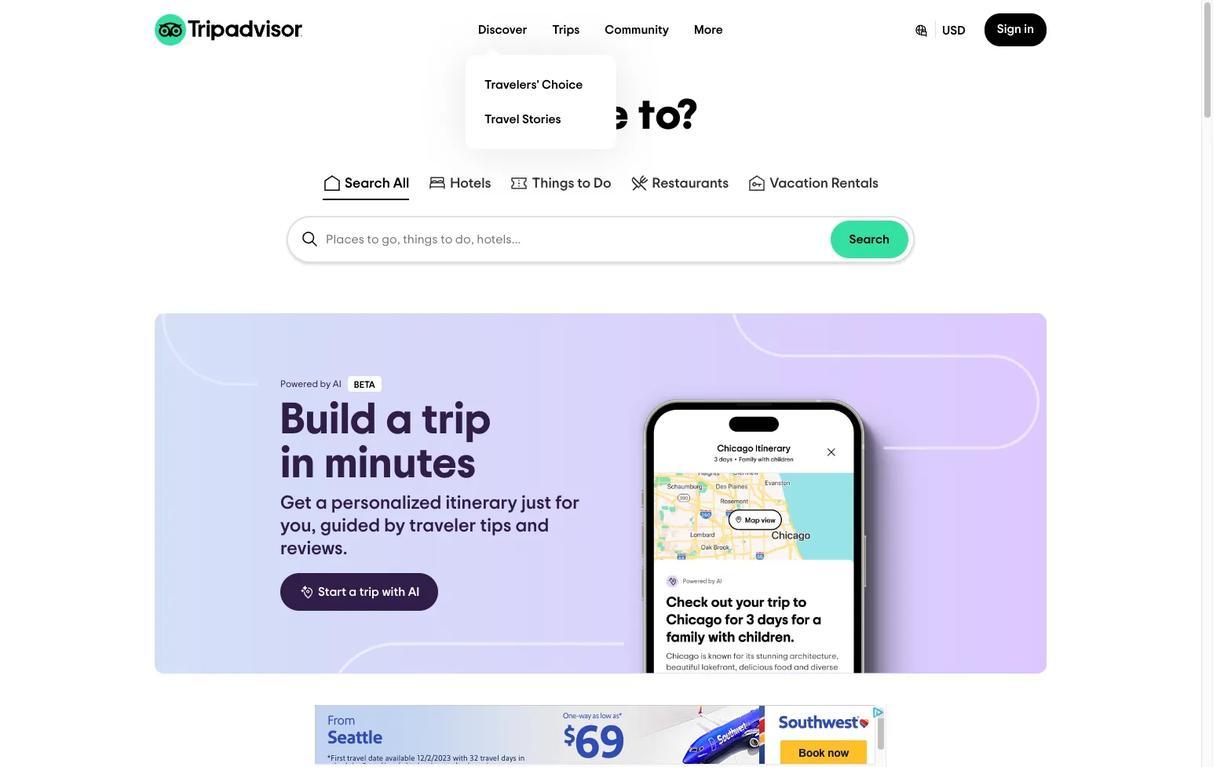 Task type: locate. For each thing, give the bounding box(es) containing it.
usd button
[[901, 13, 978, 46]]

restaurants link
[[630, 174, 729, 192]]

just
[[521, 494, 551, 513]]

search search field down to
[[326, 232, 830, 247]]

trip for minutes
[[422, 398, 491, 442]]

2 vertical spatial a
[[349, 586, 357, 598]]

by down personalized
[[384, 517, 405, 536]]

0 vertical spatial search
[[345, 177, 390, 191]]

trip
[[422, 398, 491, 442], [359, 586, 379, 598]]

search
[[345, 177, 390, 191], [849, 233, 890, 246]]

0 horizontal spatial search
[[345, 177, 390, 191]]

trips
[[552, 24, 580, 36]]

search image
[[301, 230, 320, 249]]

in right sign at the right top
[[1024, 23, 1034, 35]]

traveler
[[409, 517, 476, 536]]

Search search field
[[288, 218, 913, 261], [326, 232, 830, 247]]

travelers' choice
[[485, 78, 583, 91]]

1 horizontal spatial ai
[[408, 586, 420, 598]]

ai inside button
[[408, 586, 420, 598]]

get
[[280, 494, 312, 513]]

a inside button
[[349, 586, 357, 598]]

1 vertical spatial search
[[849, 233, 890, 246]]

sign in link
[[985, 13, 1047, 46]]

search down rentals
[[849, 233, 890, 246]]

powered
[[280, 379, 318, 389]]

1 vertical spatial a
[[316, 494, 327, 513]]

travel
[[485, 113, 519, 125]]

usd
[[942, 24, 966, 37]]

1 vertical spatial in
[[280, 442, 315, 486]]

search for search
[[849, 233, 890, 246]]

0 vertical spatial in
[[1024, 23, 1034, 35]]

1 horizontal spatial search
[[849, 233, 890, 246]]

travelers' choice link
[[478, 68, 604, 102]]

by inside build a trip in minutes get a personalized itinerary just for you, guided by traveler tips and reviews.
[[384, 517, 405, 536]]

1 horizontal spatial trip
[[422, 398, 491, 442]]

0 vertical spatial trip
[[422, 398, 491, 442]]

in up get at the left bottom of page
[[280, 442, 315, 486]]

all
[[393, 177, 409, 191]]

discover
[[478, 24, 527, 36]]

search button
[[830, 221, 909, 258]]

search all button
[[320, 170, 412, 200]]

sign
[[997, 23, 1022, 35]]

ai right with on the left of the page
[[408, 586, 420, 598]]

search search field down do
[[288, 218, 913, 261]]

tips
[[480, 517, 511, 536]]

1 vertical spatial trip
[[359, 586, 379, 598]]

tab list
[[0, 167, 1201, 203]]

community button
[[592, 14, 682, 46]]

ai left beta
[[333, 379, 341, 389]]

trip inside build a trip in minutes get a personalized itinerary just for you, guided by traveler tips and reviews.
[[422, 398, 491, 442]]

things
[[532, 177, 574, 191]]

trips button
[[540, 14, 592, 46]]

by
[[320, 379, 331, 389], [384, 517, 405, 536]]

start a trip with ai
[[318, 586, 420, 598]]

search inside 'search field'
[[849, 233, 890, 246]]

start
[[318, 586, 346, 598]]

in
[[1024, 23, 1034, 35], [280, 442, 315, 486]]

build a trip in minutes get a personalized itinerary just for you, guided by traveler tips and reviews.
[[280, 398, 580, 558]]

trip inside button
[[359, 586, 379, 598]]

menu
[[466, 55, 616, 149]]

things to do button
[[507, 170, 615, 200]]

0 vertical spatial by
[[320, 379, 331, 389]]

hotels button
[[425, 170, 494, 200]]

search all
[[345, 177, 409, 191]]

ai
[[333, 379, 341, 389], [408, 586, 420, 598]]

a right start
[[349, 586, 357, 598]]

discover button
[[466, 14, 540, 46]]

0 horizontal spatial in
[[280, 442, 315, 486]]

0 horizontal spatial trip
[[359, 586, 379, 598]]

by right powered
[[320, 379, 331, 389]]

build
[[280, 398, 377, 442]]

2 horizontal spatial a
[[386, 398, 412, 442]]

0 horizontal spatial by
[[320, 379, 331, 389]]

1 vertical spatial by
[[384, 517, 405, 536]]

travel stories link
[[478, 102, 604, 137]]

1 vertical spatial ai
[[408, 586, 420, 598]]

1 horizontal spatial by
[[384, 517, 405, 536]]

community
[[605, 24, 669, 36]]

things to do link
[[510, 174, 611, 192]]

a
[[386, 398, 412, 442], [316, 494, 327, 513], [349, 586, 357, 598]]

and
[[515, 517, 549, 536]]

1 horizontal spatial a
[[349, 586, 357, 598]]

0 vertical spatial ai
[[333, 379, 341, 389]]

a right build at the bottom left of the page
[[386, 398, 412, 442]]

reviews.
[[280, 539, 347, 558]]

you,
[[280, 517, 316, 536]]

vacation rentals button
[[745, 170, 882, 200]]

0 vertical spatial a
[[386, 398, 412, 442]]

a right get at the left bottom of page
[[316, 494, 327, 513]]

search left all
[[345, 177, 390, 191]]



Task type: describe. For each thing, give the bounding box(es) containing it.
sign in
[[997, 23, 1034, 35]]

a for build
[[386, 398, 412, 442]]

tripadvisor image
[[155, 14, 302, 46]]

guided
[[320, 517, 380, 536]]

for
[[555, 494, 580, 513]]

more
[[694, 24, 723, 36]]

personalized
[[331, 494, 442, 513]]

where to?
[[503, 95, 698, 137]]

vacation rentals link
[[748, 174, 879, 192]]

travelers'
[[485, 78, 539, 91]]

hotels
[[450, 177, 491, 191]]

advertisement region
[[315, 705, 887, 767]]

0 horizontal spatial a
[[316, 494, 327, 513]]

more button
[[682, 14, 736, 46]]

minutes
[[324, 442, 476, 486]]

beta
[[354, 380, 375, 389]]

search search field containing search
[[288, 218, 913, 261]]

itinerary
[[446, 494, 517, 513]]

to?
[[639, 95, 698, 137]]

rentals
[[831, 177, 879, 191]]

a for start
[[349, 586, 357, 598]]

trip for ai
[[359, 586, 379, 598]]

choice
[[542, 78, 583, 91]]

vacation rentals
[[770, 177, 879, 191]]

to
[[577, 177, 591, 191]]

with
[[382, 586, 405, 598]]

menu containing travelers' choice
[[466, 55, 616, 149]]

in inside build a trip in minutes get a personalized itinerary just for you, guided by traveler tips and reviews.
[[280, 442, 315, 486]]

tab list containing search all
[[0, 167, 1201, 203]]

travel stories
[[485, 113, 561, 125]]

powered by ai
[[280, 379, 341, 389]]

restaurants
[[652, 177, 729, 191]]

stories
[[522, 113, 561, 125]]

things to do
[[532, 177, 611, 191]]

do
[[594, 177, 611, 191]]

1 horizontal spatial in
[[1024, 23, 1034, 35]]

start a trip with ai button
[[280, 573, 438, 611]]

vacation
[[770, 177, 828, 191]]

restaurants button
[[627, 170, 732, 200]]

search for search all
[[345, 177, 390, 191]]

0 horizontal spatial ai
[[333, 379, 341, 389]]

where
[[503, 95, 630, 137]]

hotels link
[[428, 174, 491, 192]]



Task type: vqa. For each thing, say whether or not it's contained in the screenshot.
Rentals
yes



